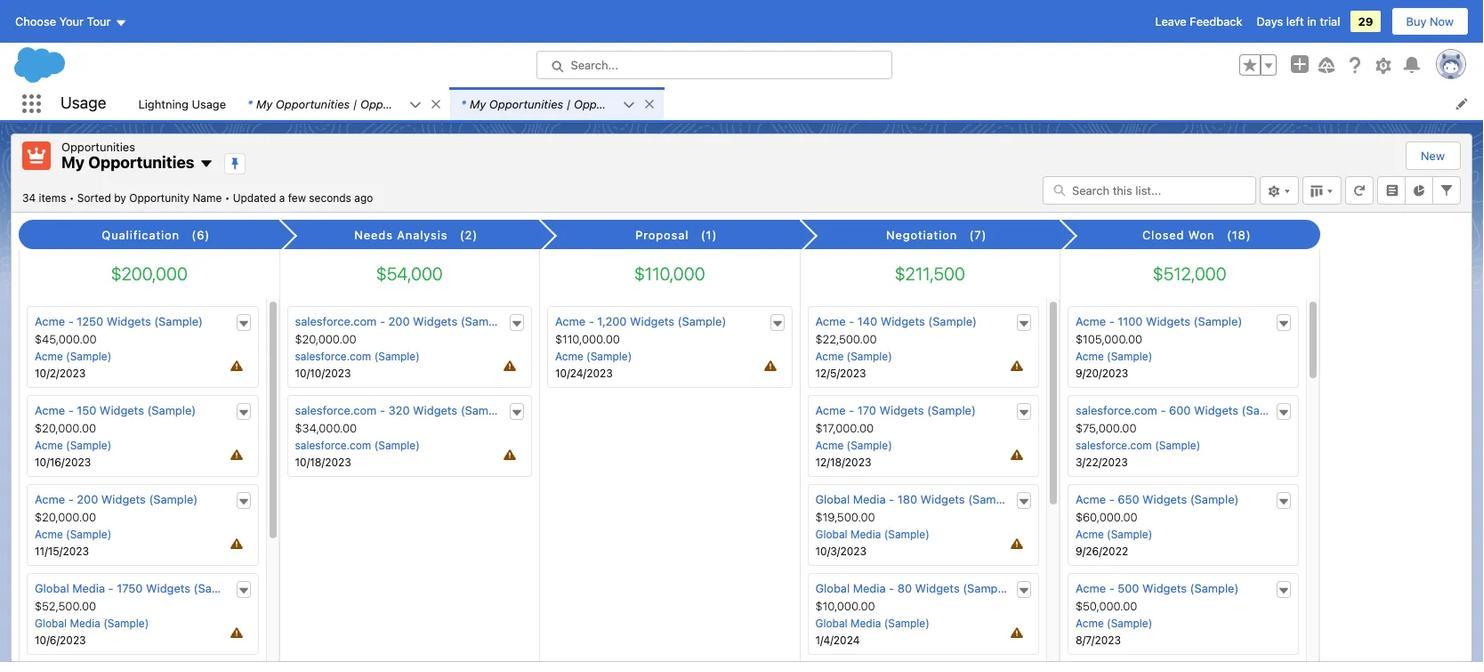 Task type: describe. For each thing, give the bounding box(es) containing it.
10/2/2023
[[35, 367, 86, 380]]

text default image for salesforce.com - 600 widgets (sample)
[[1278, 407, 1290, 419]]

acme - 650 widgets (sample)
[[1076, 492, 1239, 507]]

acme (sample) link for 170
[[816, 439, 892, 452]]

text default image for acme - 1100 widgets (sample)
[[1278, 318, 1290, 330]]

acme up $50,000.00
[[1076, 581, 1106, 596]]

widgets for acme - 1250 widgets (sample)
[[107, 314, 151, 328]]

$20,000.00 acme (sample) 11/15/2023
[[35, 510, 111, 558]]

widgets right 80 at the right bottom of page
[[916, 581, 960, 596]]

media inside $52,500.00 global media (sample) 10/6/2023
[[70, 617, 100, 630]]

global media - 80 widgets (sample) link
[[816, 581, 1012, 596]]

150
[[77, 403, 96, 418]]

acme inside $20,000.00 acme (sample) 10/16/2023
[[35, 439, 63, 452]]

widgets for acme - 1100 widgets (sample)
[[1146, 314, 1191, 328]]

opportunity
[[129, 191, 190, 204]]

widgets for acme - 200 widgets (sample)
[[101, 492, 146, 507]]

(6)
[[192, 228, 210, 242]]

closed
[[1143, 228, 1185, 242]]

* my opportunities | opportunities for second list item from the left
[[461, 97, 648, 111]]

global media - 80 widgets (sample)
[[816, 581, 1012, 596]]

acme (sample) link for 500
[[1076, 617, 1153, 630]]

salesforce.com inside $75,000.00 salesforce.com (sample) 3/22/2023
[[1076, 439, 1152, 452]]

acme inside '$17,000.00 acme (sample) 12/18/2023'
[[816, 439, 844, 452]]

$200,000
[[111, 264, 188, 284]]

salesforce.com (sample) link up 10/10/2023
[[295, 350, 420, 363]]

$20,000.00 for salesforce.com - 200 widgets (sample)
[[295, 332, 357, 346]]

updated
[[233, 191, 276, 204]]

(sample) inside $50,000.00 acme (sample) 8/7/2023
[[1107, 617, 1153, 630]]

acme up $105,000.00
[[1076, 314, 1106, 328]]

new
[[1421, 149, 1445, 163]]

acme - 200 widgets (sample)
[[35, 492, 198, 507]]

widgets for acme - 150 widgets (sample)
[[100, 403, 144, 418]]

global inside $10,000.00 global media (sample) 1/4/2024
[[816, 617, 848, 630]]

salesforce.com - 200 widgets (sample) link
[[295, 314, 510, 328]]

$17,000.00 acme (sample) 12/18/2023
[[816, 421, 892, 469]]

- for salesforce.com - 320 widgets (sample)
[[380, 403, 385, 418]]

9/20/2023
[[1076, 367, 1129, 380]]

widgets for salesforce.com - 320 widgets (sample)
[[413, 403, 458, 418]]

salesforce.com - 320 widgets (sample) link
[[295, 403, 509, 418]]

analysis
[[397, 228, 448, 242]]

acme - 1250 widgets (sample) link
[[35, 314, 203, 328]]

600
[[1170, 403, 1191, 418]]

media inside $19,500.00 global media (sample) 10/3/2023
[[851, 528, 881, 541]]

$110,000.00
[[555, 332, 620, 346]]

acme inside $60,000.00 acme (sample) 9/26/2022
[[1076, 528, 1104, 541]]

- left 180 at bottom right
[[889, 492, 895, 507]]

lightning
[[138, 97, 189, 111]]

buy
[[1407, 14, 1427, 28]]

global media - 1750 widgets (sample) link
[[35, 581, 242, 596]]

(sample) inside $110,000.00 acme (sample) 10/24/2023
[[587, 350, 632, 363]]

acme up $60,000.00
[[1076, 492, 1106, 507]]

salesforce.com (sample) link for $54,000
[[295, 439, 420, 452]]

salesforce.com - 320 widgets (sample)
[[295, 403, 509, 418]]

10/24/2023
[[555, 367, 613, 380]]

your
[[59, 14, 84, 28]]

(sample) inside $22,500.00 acme (sample) 12/5/2023
[[847, 350, 892, 363]]

text default image for acme - 140 widgets (sample)
[[1018, 318, 1031, 330]]

10/3/2023
[[816, 545, 867, 558]]

9/26/2022
[[1076, 545, 1129, 558]]

2 • from the left
[[225, 191, 230, 204]]

acme down 10/16/2023
[[35, 492, 65, 507]]

$512,000
[[1153, 264, 1227, 284]]

(sample) inside $75,000.00 salesforce.com (sample) 3/22/2023
[[1155, 439, 1201, 452]]

salesforce.com inside $34,000.00 salesforce.com (sample) 10/18/2023
[[295, 439, 371, 452]]

10/18/2023
[[295, 456, 351, 469]]

180
[[898, 492, 918, 507]]

$45,000.00 acme (sample) 10/2/2023
[[35, 332, 111, 380]]

(sample) inside $105,000.00 acme (sample) 9/20/2023
[[1107, 350, 1153, 363]]

- left the 1750
[[108, 581, 114, 596]]

global up $19,500.00 on the bottom of page
[[816, 492, 850, 507]]

- left 80 at the right bottom of page
[[889, 581, 895, 596]]

widgets for salesforce.com - 200 widgets (sample)
[[413, 314, 458, 328]]

$60,000.00 acme (sample) 9/26/2022
[[1076, 510, 1153, 558]]

Search My Opportunities list view. search field
[[1043, 176, 1257, 204]]

acme up $22,500.00
[[816, 314, 846, 328]]

acme up "$17,000.00"
[[816, 403, 846, 418]]

my inside my opportunities|opportunities|list view element
[[61, 153, 85, 172]]

(sample) inside $20,000.00 salesforce.com (sample) 10/10/2023
[[374, 350, 420, 363]]

500
[[1118, 581, 1140, 596]]

acme left 150
[[35, 403, 65, 418]]

text default image for acme - 170 widgets (sample)
[[1018, 407, 1031, 419]]

global media - 180 widgets (sample) link
[[816, 492, 1017, 507]]

new button
[[1407, 142, 1460, 169]]

(sample) inside $19,500.00 global media (sample) 10/3/2023
[[884, 528, 930, 541]]

global media (sample) link down $19,500.00 on the bottom of page
[[816, 528, 930, 541]]

$20,000.00 for acme - 150 widgets (sample)
[[35, 421, 96, 435]]

- for acme - 170 widgets (sample)
[[849, 403, 855, 418]]

acme inside $22,500.00 acme (sample) 12/5/2023
[[816, 350, 844, 363]]

(sample) inside the $20,000.00 acme (sample) 11/15/2023
[[66, 528, 111, 541]]

(sample) inside $10,000.00 global media (sample) 1/4/2024
[[884, 617, 930, 630]]

$10,000.00 global media (sample) 1/4/2024
[[816, 599, 930, 647]]

acme (sample) link for 650
[[1076, 528, 1153, 541]]

widgets right the 1750
[[146, 581, 191, 596]]

0 horizontal spatial usage
[[61, 94, 106, 112]]

1750
[[117, 581, 143, 596]]

acme - 150 widgets (sample) link
[[35, 403, 196, 418]]

few
[[288, 191, 306, 204]]

tour
[[87, 14, 111, 28]]

text default image for acme - 500 widgets (sample)
[[1278, 585, 1290, 597]]

choose
[[15, 14, 56, 28]]

- for acme - 140 widgets (sample)
[[849, 314, 855, 328]]

media up $52,500.00
[[72, 581, 105, 596]]

acme - 1100 widgets (sample) link
[[1076, 314, 1243, 328]]

1/4/2024
[[816, 634, 860, 647]]

needs analysis
[[355, 228, 448, 242]]

widgets for acme - 170 widgets (sample)
[[880, 403, 924, 418]]

ago
[[354, 191, 373, 204]]

search...
[[571, 58, 619, 72]]

$22,500.00
[[816, 332, 877, 346]]

items
[[39, 191, 66, 204]]

in
[[1308, 14, 1317, 28]]

29
[[1359, 14, 1374, 28]]

650
[[1118, 492, 1140, 507]]

1 | from the left
[[353, 97, 357, 111]]

now
[[1430, 14, 1454, 28]]

choose your tour
[[15, 14, 111, 28]]

2 horizontal spatial my
[[470, 97, 486, 111]]

$52,500.00
[[35, 599, 96, 613]]

acme inside $110,000.00 acme (sample) 10/24/2023
[[555, 350, 584, 363]]

2 * from the left
[[461, 97, 466, 111]]

(sample) inside $52,500.00 global media (sample) 10/6/2023
[[103, 617, 149, 630]]

(sample) inside $34,000.00 salesforce.com (sample) 10/18/2023
[[374, 439, 420, 452]]

acme - 650 widgets (sample) link
[[1076, 492, 1239, 507]]

2 list item from the left
[[450, 87, 664, 120]]

trial
[[1320, 14, 1341, 28]]

salesforce.com - 200 widgets (sample)
[[295, 314, 510, 328]]

$45,000.00
[[35, 332, 97, 346]]

acme (sample) link for 150
[[35, 439, 111, 452]]



Task type: vqa. For each thing, say whether or not it's contained in the screenshot.


Task type: locate. For each thing, give the bounding box(es) containing it.
1 horizontal spatial •
[[225, 191, 230, 204]]

200 for acme
[[77, 492, 98, 507]]

global media (sample) link for $200,000
[[35, 617, 149, 630]]

widgets right 1250
[[107, 314, 151, 328]]

1 horizontal spatial *
[[461, 97, 466, 111]]

global media - 1750 widgets (sample)
[[35, 581, 242, 596]]

media up '$10,000.00'
[[853, 581, 886, 596]]

acme up the 12/5/2023
[[816, 350, 844, 363]]

acme (sample) link for 1,200
[[555, 350, 632, 363]]

salesforce.com - 600 widgets (sample) link
[[1076, 403, 1291, 418]]

global up '$10,000.00'
[[816, 581, 850, 596]]

12/5/2023
[[816, 367, 867, 380]]

None search field
[[1043, 176, 1257, 204]]

days left in trial
[[1257, 14, 1341, 28]]

-
[[68, 314, 74, 328], [380, 314, 385, 328], [589, 314, 594, 328], [849, 314, 855, 328], [1110, 314, 1115, 328], [68, 403, 74, 418], [380, 403, 385, 418], [849, 403, 855, 418], [1161, 403, 1166, 418], [68, 492, 74, 507], [889, 492, 895, 507], [1110, 492, 1115, 507], [108, 581, 114, 596], [889, 581, 895, 596], [1110, 581, 1115, 596]]

salesforce.com up $20,000.00 salesforce.com (sample) 10/10/2023
[[295, 314, 377, 328]]

0 vertical spatial 200
[[389, 314, 410, 328]]

widgets right 500
[[1143, 581, 1187, 596]]

- for acme - 650 widgets (sample)
[[1110, 492, 1115, 507]]

1250
[[77, 314, 103, 328]]

list item
[[237, 87, 450, 120], [450, 87, 664, 120]]

acme up 10/16/2023
[[35, 439, 63, 452]]

text default image for global media - 80 widgets (sample)
[[1018, 585, 1031, 597]]

acme (sample) link down $105,000.00
[[1076, 350, 1153, 363]]

media inside $10,000.00 global media (sample) 1/4/2024
[[851, 617, 881, 630]]

sorted
[[77, 191, 111, 204]]

text default image for global media - 180 widgets (sample)
[[1018, 496, 1031, 508]]

acme - 140 widgets (sample) link
[[816, 314, 977, 328]]

widgets right 650
[[1143, 492, 1187, 507]]

10/10/2023
[[295, 367, 351, 380]]

1 horizontal spatial 200
[[389, 314, 410, 328]]

- for acme - 1100 widgets (sample)
[[1110, 314, 1115, 328]]

1 • from the left
[[69, 191, 74, 204]]

1,200
[[597, 314, 627, 328]]

200 for salesforce.com
[[389, 314, 410, 328]]

$20,000.00 down 150
[[35, 421, 96, 435]]

buy now button
[[1392, 7, 1469, 36]]

acme - 170 widgets (sample)
[[816, 403, 976, 418]]

1 * my opportunities | opportunities from the left
[[248, 97, 435, 111]]

salesforce.com down $34,000.00
[[295, 439, 371, 452]]

salesforce.com (sample) link
[[295, 350, 420, 363], [295, 439, 420, 452], [1076, 439, 1201, 452]]

text default image for acme - 1250 widgets (sample)
[[237, 318, 250, 330]]

2 | from the left
[[567, 97, 571, 111]]

global up the 10/6/2023
[[35, 617, 67, 630]]

global media (sample) link for $211,500
[[816, 617, 930, 630]]

salesforce.com up 10/10/2023
[[295, 350, 371, 363]]

$211,500
[[895, 264, 966, 284]]

(sample) inside $60,000.00 acme (sample) 9/26/2022
[[1107, 528, 1153, 541]]

$22,500.00 acme (sample) 12/5/2023
[[816, 332, 892, 380]]

- left 140
[[849, 314, 855, 328]]

(7)
[[970, 228, 987, 242]]

200
[[389, 314, 410, 328], [77, 492, 98, 507]]

10/6/2023
[[35, 634, 86, 647]]

won
[[1189, 228, 1215, 242]]

acme (sample) link down $60,000.00
[[1076, 528, 1153, 541]]

200 up the $20,000.00 acme (sample) 11/15/2023
[[77, 492, 98, 507]]

acme (sample) link down "$17,000.00"
[[816, 439, 892, 452]]

media down $19,500.00 on the bottom of page
[[851, 528, 881, 541]]

widgets right 180 at bottom right
[[921, 492, 965, 507]]

widgets right 150
[[100, 403, 144, 418]]

widgets right 140
[[881, 314, 925, 328]]

global media (sample) link down '$10,000.00'
[[816, 617, 930, 630]]

proposal
[[636, 228, 689, 242]]

$34,000.00 salesforce.com (sample) 10/18/2023
[[295, 421, 420, 469]]

leave feedback link
[[1156, 14, 1243, 28]]

acme inside the $20,000.00 acme (sample) 11/15/2023
[[35, 528, 63, 541]]

- for acme - 1250 widgets (sample)
[[68, 314, 74, 328]]

widgets for acme - 1,200 widgets (sample)
[[630, 314, 675, 328]]

acme - 150 widgets (sample)
[[35, 403, 196, 418]]

• right items
[[69, 191, 74, 204]]

$19,500.00 global media (sample) 10/3/2023
[[816, 510, 930, 558]]

1 vertical spatial 200
[[77, 492, 98, 507]]

acme (sample) link up 10/16/2023
[[35, 439, 111, 452]]

12/18/2023
[[816, 456, 872, 469]]

choose your tour button
[[14, 7, 128, 36]]

- up the $20,000.00 acme (sample) 11/15/2023
[[68, 492, 74, 507]]

salesforce.com (sample) link down $75,000.00
[[1076, 439, 1201, 452]]

$34,000.00
[[295, 421, 357, 435]]

200 down $54,000
[[389, 314, 410, 328]]

a
[[279, 191, 285, 204]]

1 list item from the left
[[237, 87, 450, 120]]

leave feedback
[[1156, 14, 1243, 28]]

widgets right 170
[[880, 403, 924, 418]]

left
[[1287, 14, 1305, 28]]

1100
[[1118, 314, 1143, 328]]

salesforce.com - 600 widgets (sample)
[[1076, 403, 1291, 418]]

salesforce.com (sample) link down $34,000.00
[[295, 439, 420, 452]]

1 * from the left
[[248, 97, 253, 111]]

0 horizontal spatial |
[[353, 97, 357, 111]]

seconds
[[309, 191, 351, 204]]

global up $52,500.00
[[35, 581, 69, 596]]

acme (sample) link down $110,000.00
[[555, 350, 632, 363]]

widgets right 320
[[413, 403, 458, 418]]

11/15/2023
[[35, 545, 89, 558]]

• right name
[[225, 191, 230, 204]]

$20,000.00 inside $20,000.00 salesforce.com (sample) 10/10/2023
[[295, 332, 357, 346]]

- left 650
[[1110, 492, 1115, 507]]

$110,000.00 acme (sample) 10/24/2023
[[555, 332, 632, 380]]

* my opportunities | opportunities for second list item from the right
[[248, 97, 435, 111]]

$10,000.00
[[816, 599, 876, 613]]

acme (sample) link for 1250
[[35, 350, 111, 363]]

media
[[853, 492, 886, 507], [851, 528, 881, 541], [72, 581, 105, 596], [853, 581, 886, 596], [70, 617, 100, 630], [851, 617, 881, 630]]

2 vertical spatial $20,000.00
[[35, 510, 96, 524]]

salesforce.com (sample) link for $512,000
[[1076, 439, 1201, 452]]

lightning usage
[[138, 97, 226, 111]]

2 * my opportunities | opportunities from the left
[[461, 97, 648, 111]]

$105,000.00
[[1076, 332, 1143, 346]]

$19,500.00
[[816, 510, 875, 524]]

feedback
[[1190, 14, 1243, 28]]

by
[[114, 191, 126, 204]]

list containing lightning usage
[[128, 87, 1484, 120]]

qualification
[[102, 228, 180, 242]]

global up 10/3/2023
[[816, 528, 848, 541]]

- up $45,000.00
[[68, 314, 74, 328]]

widgets up the $20,000.00 acme (sample) 11/15/2023
[[101, 492, 146, 507]]

$20,000.00 inside the $20,000.00 acme (sample) 11/15/2023
[[35, 510, 96, 524]]

widgets down $54,000
[[413, 314, 458, 328]]

widgets for acme - 500 widgets (sample)
[[1143, 581, 1187, 596]]

acme (sample) link down $22,500.00
[[816, 350, 892, 363]]

$20,000.00 inside $20,000.00 acme (sample) 10/16/2023
[[35, 421, 96, 435]]

acme up 9/26/2022
[[1076, 528, 1104, 541]]

0 horizontal spatial my
[[61, 153, 85, 172]]

media up $19,500.00 on the bottom of page
[[853, 492, 886, 507]]

text default image
[[430, 98, 442, 110], [237, 318, 250, 330], [1018, 318, 1031, 330], [1278, 318, 1290, 330], [1018, 407, 1031, 419], [1278, 407, 1290, 419], [1018, 496, 1031, 508], [1018, 585, 1031, 597], [1278, 585, 1290, 597]]

lightning usage link
[[128, 87, 237, 120]]

global media (sample) link
[[816, 528, 930, 541], [35, 617, 149, 630], [816, 617, 930, 630]]

my opportunities status
[[22, 191, 233, 204]]

1 horizontal spatial usage
[[192, 97, 226, 111]]

$75,000.00
[[1076, 421, 1137, 435]]

widgets
[[107, 314, 151, 328], [413, 314, 458, 328], [630, 314, 675, 328], [881, 314, 925, 328], [1146, 314, 1191, 328], [100, 403, 144, 418], [413, 403, 458, 418], [880, 403, 924, 418], [1195, 403, 1239, 418], [101, 492, 146, 507], [921, 492, 965, 507], [1143, 492, 1187, 507], [146, 581, 191, 596], [916, 581, 960, 596], [1143, 581, 1187, 596]]

acme (sample) link for 140
[[816, 350, 892, 363]]

needs
[[355, 228, 393, 242]]

- up $110,000.00
[[589, 314, 594, 328]]

- for salesforce.com - 200 widgets (sample)
[[380, 314, 385, 328]]

$20,000.00 up 10/10/2023
[[295, 332, 357, 346]]

closed won
[[1143, 228, 1215, 242]]

- left 150
[[68, 403, 74, 418]]

320
[[389, 403, 410, 418]]

0 horizontal spatial * my opportunities | opportunities
[[248, 97, 435, 111]]

acme up 12/18/2023 at right
[[816, 439, 844, 452]]

acme - 1100 widgets (sample)
[[1076, 314, 1243, 328]]

$52,500.00 global media (sample) 10/6/2023
[[35, 599, 149, 647]]

media down $52,500.00
[[70, 617, 100, 630]]

- left 500
[[1110, 581, 1115, 596]]

- for acme - 200 widgets (sample)
[[68, 492, 74, 507]]

170
[[858, 403, 877, 418]]

search... button
[[536, 51, 892, 79]]

acme up 11/15/2023
[[35, 528, 63, 541]]

acme - 1,200 widgets (sample) link
[[555, 314, 727, 328]]

global
[[816, 492, 850, 507], [816, 528, 848, 541], [35, 581, 69, 596], [816, 581, 850, 596], [35, 617, 67, 630], [816, 617, 848, 630]]

negotiation
[[887, 228, 958, 242]]

8/7/2023
[[1076, 634, 1121, 647]]

$20,000.00
[[295, 332, 357, 346], [35, 421, 96, 435], [35, 510, 96, 524]]

$20,000.00 up 11/15/2023
[[35, 510, 96, 524]]

$110,000
[[635, 264, 705, 284]]

widgets for acme - 650 widgets (sample)
[[1143, 492, 1187, 507]]

acme - 500 widgets (sample)
[[1076, 581, 1239, 596]]

acme (sample) link down $50,000.00
[[1076, 617, 1153, 630]]

acme up $110,000.00
[[555, 314, 586, 328]]

(sample) inside $20,000.00 acme (sample) 10/16/2023
[[66, 439, 111, 452]]

* my opportunities | opportunities
[[248, 97, 435, 111], [461, 97, 648, 111]]

140
[[858, 314, 878, 328]]

0 vertical spatial $20,000.00
[[295, 332, 357, 346]]

$60,000.00
[[1076, 510, 1138, 524]]

global media (sample) link down $52,500.00
[[35, 617, 149, 630]]

- for salesforce.com - 600 widgets (sample)
[[1161, 403, 1166, 418]]

acme up 10/2/2023
[[35, 350, 63, 363]]

•
[[69, 191, 74, 204], [225, 191, 230, 204]]

acme (sample) link up 11/15/2023
[[35, 528, 111, 541]]

$50,000.00
[[1076, 599, 1138, 613]]

- left 320
[[380, 403, 385, 418]]

0 horizontal spatial •
[[69, 191, 74, 204]]

salesforce.com down $75,000.00
[[1076, 439, 1152, 452]]

salesforce.com
[[295, 314, 377, 328], [295, 350, 371, 363], [295, 403, 377, 418], [1076, 403, 1158, 418], [295, 439, 371, 452], [1076, 439, 1152, 452]]

media down '$10,000.00'
[[851, 617, 881, 630]]

- left 600
[[1161, 403, 1166, 418]]

acme (sample) link down $45,000.00
[[35, 350, 111, 363]]

(18)
[[1227, 228, 1252, 242]]

acme inside $105,000.00 acme (sample) 9/20/2023
[[1076, 350, 1104, 363]]

global inside $52,500.00 global media (sample) 10/6/2023
[[35, 617, 67, 630]]

acme - 1,200 widgets (sample)
[[555, 314, 727, 328]]

buy now
[[1407, 14, 1454, 28]]

0 horizontal spatial *
[[248, 97, 253, 111]]

- up $20,000.00 salesforce.com (sample) 10/10/2023
[[380, 314, 385, 328]]

usage up my opportunities
[[61, 94, 106, 112]]

group
[[1240, 54, 1277, 76]]

widgets for salesforce.com - 600 widgets (sample)
[[1195, 403, 1239, 418]]

global up 1/4/2024
[[816, 617, 848, 630]]

global media - 180 widgets (sample)
[[816, 492, 1017, 507]]

acme up 8/7/2023
[[1076, 617, 1104, 630]]

widgets right 1,200
[[630, 314, 675, 328]]

(sample) inside '$17,000.00 acme (sample) 12/18/2023'
[[847, 439, 892, 452]]

salesforce.com up $34,000.00
[[295, 403, 377, 418]]

10/16/2023
[[35, 456, 91, 469]]

acme up the 9/20/2023
[[1076, 350, 1104, 363]]

- for acme - 500 widgets (sample)
[[1110, 581, 1115, 596]]

usage
[[61, 94, 106, 112], [192, 97, 226, 111]]

- up $105,000.00
[[1110, 314, 1115, 328]]

acme (sample) link for 1100
[[1076, 350, 1153, 363]]

0 horizontal spatial 200
[[77, 492, 98, 507]]

widgets right 1100
[[1146, 314, 1191, 328]]

usage right lightning
[[192, 97, 226, 111]]

1 vertical spatial $20,000.00
[[35, 421, 96, 435]]

$75,000.00 salesforce.com (sample) 3/22/2023
[[1076, 421, 1201, 469]]

$20,000.00 for acme - 200 widgets (sample)
[[35, 510, 96, 524]]

- left 170
[[849, 403, 855, 418]]

(sample) inside $45,000.00 acme (sample) 10/2/2023
[[66, 350, 111, 363]]

1 horizontal spatial |
[[567, 97, 571, 111]]

acme - 500 widgets (sample) link
[[1076, 581, 1239, 596]]

1 horizontal spatial my
[[256, 97, 273, 111]]

acme up $45,000.00
[[35, 314, 65, 328]]

salesforce.com up $75,000.00
[[1076, 403, 1158, 418]]

acme inside $45,000.00 acme (sample) 10/2/2023
[[35, 350, 63, 363]]

widgets for acme - 140 widgets (sample)
[[881, 314, 925, 328]]

list
[[128, 87, 1484, 120]]

1 horizontal spatial * my opportunities | opportunities
[[461, 97, 648, 111]]

salesforce.com inside $20,000.00 salesforce.com (sample) 10/10/2023
[[295, 350, 371, 363]]

- for acme - 1,200 widgets (sample)
[[589, 314, 594, 328]]

acme up 10/24/2023
[[555, 350, 584, 363]]

acme inside $50,000.00 acme (sample) 8/7/2023
[[1076, 617, 1104, 630]]

- for acme - 150 widgets (sample)
[[68, 403, 74, 418]]

global inside $19,500.00 global media (sample) 10/3/2023
[[816, 528, 848, 541]]

text default image
[[644, 98, 656, 110], [409, 99, 422, 111], [623, 99, 636, 111], [200, 157, 214, 171], [511, 318, 523, 330], [771, 318, 784, 330], [237, 407, 250, 419], [511, 407, 523, 419], [237, 496, 250, 508], [1278, 496, 1290, 508], [237, 585, 250, 597]]

34 items • sorted by opportunity name • updated a few seconds ago
[[22, 191, 373, 204]]

widgets right 600
[[1195, 403, 1239, 418]]

acme (sample) link for 200
[[35, 528, 111, 541]]

my opportunities|opportunities|list view element
[[11, 134, 1473, 662]]



